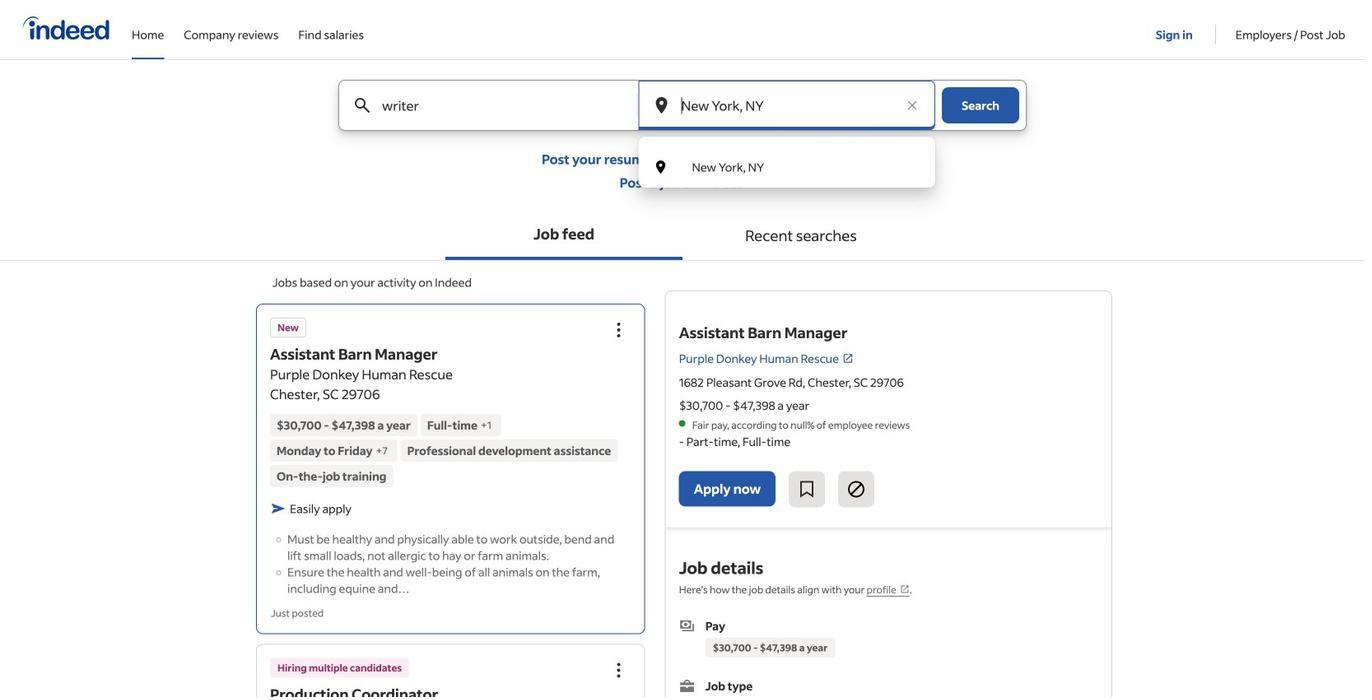 Task type: locate. For each thing, give the bounding box(es) containing it.
tab list
[[0, 211, 1365, 261]]

main content
[[0, 80, 1365, 698]]

job actions for production coordinator is collapsed image
[[609, 661, 629, 681]]

job actions for assistant barn manager is collapsed image
[[609, 320, 629, 340]]

clear location input image
[[904, 97, 921, 114]]

None search field
[[325, 80, 1040, 188]]

search: Job title, keywords, or company text field
[[379, 81, 610, 130]]



Task type: vqa. For each thing, say whether or not it's contained in the screenshot.
-
no



Task type: describe. For each thing, give the bounding box(es) containing it.
save this job image
[[797, 480, 817, 499]]

job preferences (opens in a new window) image
[[900, 585, 910, 594]]

not interested image
[[847, 480, 867, 499]]

purple donkey human rescue (opens in a new tab) image
[[842, 353, 854, 364]]

Edit location text field
[[678, 81, 896, 130]]



